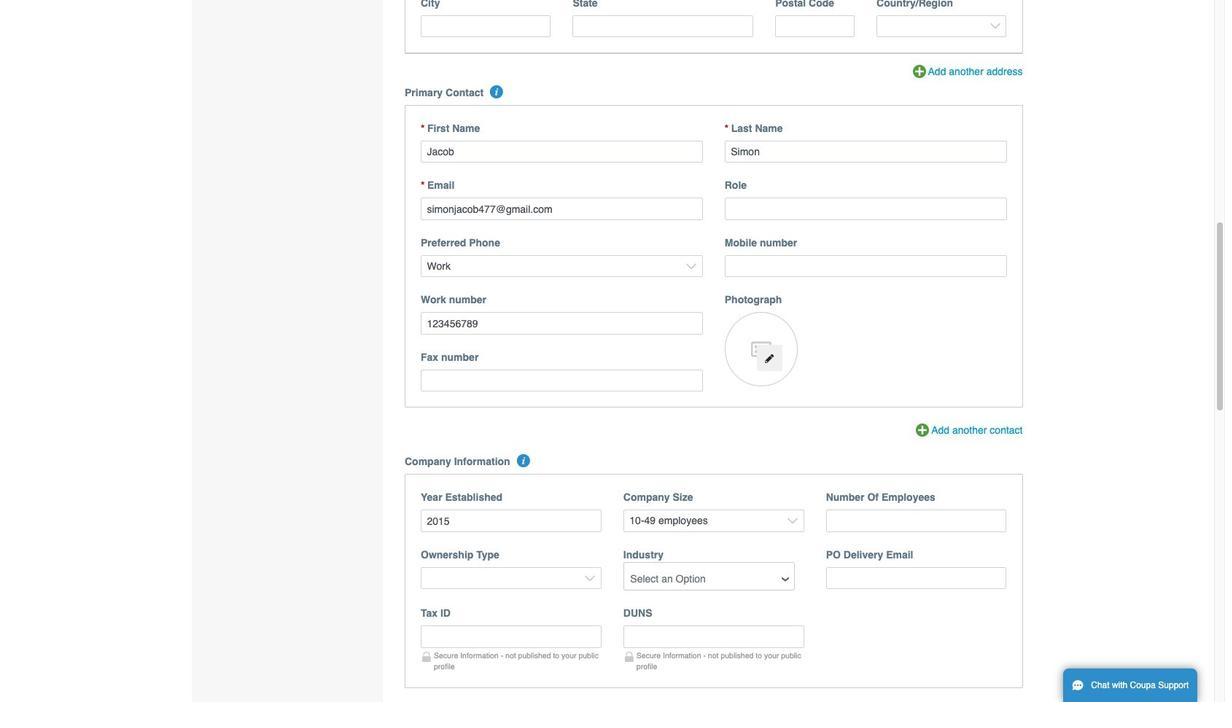 Task type: vqa. For each thing, say whether or not it's contained in the screenshot.
the bottom the Additional Information image
yes



Task type: locate. For each thing, give the bounding box(es) containing it.
additional information image
[[490, 85, 503, 98], [517, 454, 530, 468]]

1 horizontal spatial additional information image
[[517, 454, 530, 468]]

None text field
[[725, 141, 1007, 163], [826, 510, 1007, 532], [826, 567, 1007, 589], [623, 626, 804, 648], [725, 141, 1007, 163], [826, 510, 1007, 532], [826, 567, 1007, 589], [623, 626, 804, 648]]

1 vertical spatial additional information image
[[517, 454, 530, 468]]

0 horizontal spatial additional information image
[[490, 85, 503, 98]]

None text field
[[421, 15, 551, 37], [573, 15, 753, 37], [775, 15, 855, 37], [421, 141, 703, 163], [421, 198, 703, 220], [725, 198, 1007, 220], [725, 255, 1007, 277], [421, 312, 703, 335], [421, 370, 703, 392], [421, 510, 601, 532], [421, 626, 601, 648], [421, 15, 551, 37], [573, 15, 753, 37], [775, 15, 855, 37], [421, 141, 703, 163], [421, 198, 703, 220], [725, 198, 1007, 220], [725, 255, 1007, 277], [421, 312, 703, 335], [421, 370, 703, 392], [421, 510, 601, 532], [421, 626, 601, 648]]



Task type: describe. For each thing, give the bounding box(es) containing it.
change image image
[[764, 354, 775, 364]]

0 vertical spatial additional information image
[[490, 85, 503, 98]]

photograph image
[[725, 312, 798, 387]]

Select an Option text field
[[625, 568, 793, 590]]



